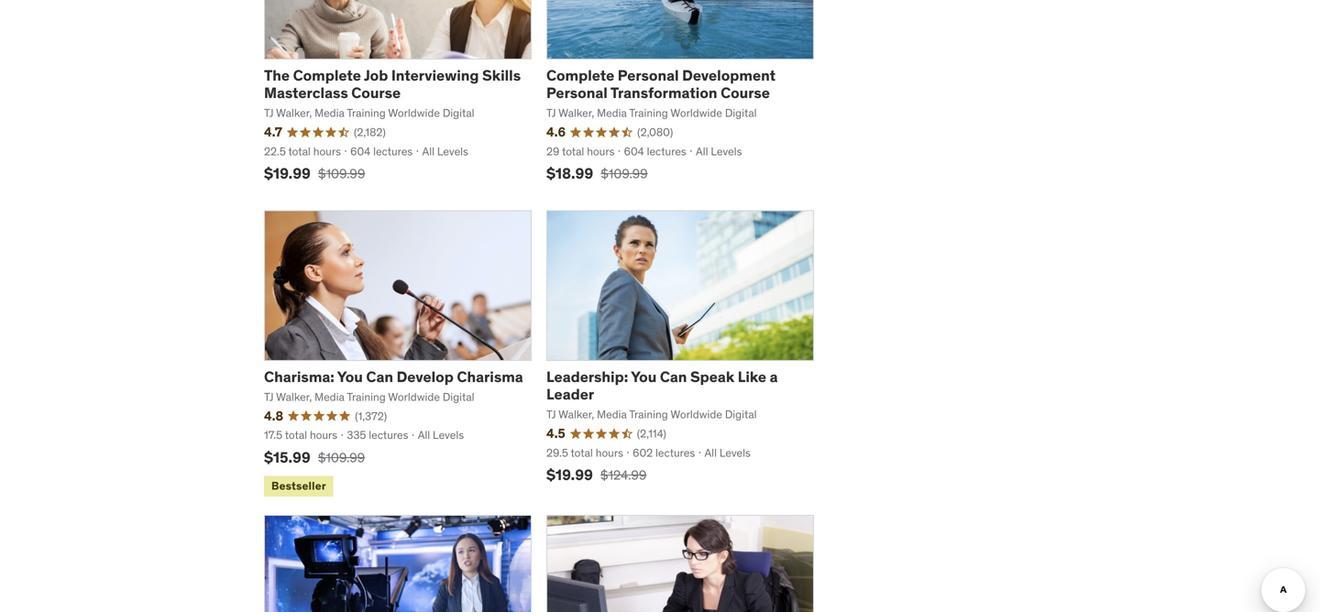 Task type: locate. For each thing, give the bounding box(es) containing it.
604 lectures
[[350, 144, 413, 158], [624, 144, 686, 158]]

1 604 from the left
[[350, 144, 371, 158]]

tj up 4.8
[[264, 390, 274, 404]]

lectures down "2182 reviews" element at left top
[[373, 144, 413, 158]]

training up (2,080)
[[629, 106, 668, 120]]

levels
[[437, 144, 468, 158], [711, 144, 742, 158], [433, 428, 464, 442], [720, 446, 751, 460]]

$19.99 $109.99
[[264, 164, 365, 183]]

602 lectures
[[633, 446, 695, 460]]

personal
[[618, 66, 679, 85], [546, 83, 608, 102]]

1 horizontal spatial personal
[[618, 66, 679, 85]]

0 horizontal spatial $19.99
[[264, 164, 311, 183]]

tj
[[264, 106, 274, 120], [546, 106, 556, 120], [264, 390, 274, 404], [546, 408, 556, 422]]

like
[[738, 367, 767, 386]]

2 you from the left
[[631, 367, 657, 386]]

604 lectures down the 2080 reviews element
[[624, 144, 686, 158]]

hours up $19.99 $124.99
[[596, 446, 623, 460]]

total
[[288, 144, 311, 158], [562, 144, 584, 158], [285, 428, 307, 442], [571, 446, 593, 460]]

1 horizontal spatial 604
[[624, 144, 644, 158]]

$124.99
[[600, 467, 647, 484]]

media down masterclass
[[315, 106, 345, 120]]

335
[[347, 428, 366, 442]]

all right 335 lectures at bottom
[[418, 428, 430, 442]]

walker, inside leadership: you can speak like a leader tj walker, media training worldwide digital
[[558, 408, 594, 422]]

1 horizontal spatial can
[[660, 367, 687, 386]]

digital down development at the top
[[725, 106, 757, 120]]

all levels down development at the top
[[696, 144, 742, 158]]

digital down charisma at the bottom of page
[[443, 390, 475, 404]]

complete personal development personal transformation course link
[[546, 66, 776, 102]]

604 lectures for $18.99
[[624, 144, 686, 158]]

total for leadership: you can speak like a leader
[[571, 446, 593, 460]]

22.5
[[264, 144, 286, 158]]

levels down the interviewing
[[437, 144, 468, 158]]

levels for charisma: you can develop charisma
[[433, 428, 464, 442]]

29
[[546, 144, 560, 158]]

training inside leadership: you can speak like a leader tj walker, media training worldwide digital
[[629, 408, 668, 422]]

course right transformation
[[721, 83, 770, 102]]

you
[[337, 367, 363, 386], [631, 367, 657, 386]]

hours up $15.99 $109.99
[[310, 428, 338, 442]]

hours
[[313, 144, 341, 158], [587, 144, 615, 158], [310, 428, 338, 442], [596, 446, 623, 460]]

can inside charisma: you can develop charisma tj walker, media training worldwide digital
[[366, 367, 393, 386]]

levels right 602 lectures
[[720, 446, 751, 460]]

you for charisma:
[[337, 367, 363, 386]]

hours up $18.99 $109.99
[[587, 144, 615, 158]]

digital down the interviewing
[[443, 106, 475, 120]]

digital down like
[[725, 408, 757, 422]]

lectures down 2114 reviews element
[[656, 446, 695, 460]]

personal up (2,080)
[[618, 66, 679, 85]]

0 horizontal spatial you
[[337, 367, 363, 386]]

(1,372)
[[355, 409, 387, 423]]

1 horizontal spatial course
[[721, 83, 770, 102]]

worldwide inside leadership: you can speak like a leader tj walker, media training worldwide digital
[[670, 408, 722, 422]]

complete up 4.6
[[546, 66, 614, 85]]

1 604 lectures from the left
[[350, 144, 413, 158]]

charisma: you can develop charisma tj walker, media training worldwide digital
[[264, 367, 523, 404]]

$109.99
[[318, 166, 365, 182], [601, 166, 648, 182], [318, 450, 365, 466]]

levels down develop
[[433, 428, 464, 442]]

training up "(2,182)"
[[347, 106, 386, 120]]

17.5
[[264, 428, 282, 442]]

complete
[[293, 66, 361, 85], [546, 66, 614, 85]]

can up (1,372)
[[366, 367, 393, 386]]

$19.99 $124.99
[[546, 466, 647, 485]]

all levels down develop
[[418, 428, 464, 442]]

levels for the complete job interviewing skills masterclass course
[[437, 144, 468, 158]]

training up (1,372)
[[347, 390, 386, 404]]

can
[[366, 367, 393, 386], [660, 367, 687, 386]]

tj inside complete personal development personal transformation course tj walker, media training worldwide digital
[[546, 106, 556, 120]]

4.8
[[264, 408, 283, 424]]

$109.99 down 335
[[318, 450, 365, 466]]

2 complete from the left
[[546, 66, 614, 85]]

$19.99 for leadership: you can speak like a leader
[[546, 466, 593, 485]]

a
[[770, 367, 778, 386]]

media
[[315, 106, 345, 120], [597, 106, 627, 120], [315, 390, 345, 404], [597, 408, 627, 422]]

$19.99 down 29.5
[[546, 466, 593, 485]]

all down the complete job interviewing skills masterclass course tj walker, media training worldwide digital
[[422, 144, 435, 158]]

can for speak
[[660, 367, 687, 386]]

all levels for leadership: you can speak like a leader
[[705, 446, 751, 460]]

$19.99 down the '22.5'
[[264, 164, 311, 183]]

604 down the 2080 reviews element
[[624, 144, 644, 158]]

training inside the complete job interviewing skills masterclass course tj walker, media training worldwide digital
[[347, 106, 386, 120]]

speak
[[690, 367, 735, 386]]

media down charisma:
[[315, 390, 345, 404]]

worldwide inside complete personal development personal transformation course tj walker, media training worldwide digital
[[670, 106, 722, 120]]

$19.99 for the complete job interviewing skills masterclass course
[[264, 164, 311, 183]]

levels down development at the top
[[711, 144, 742, 158]]

all levels down the interviewing
[[422, 144, 468, 158]]

the complete job interviewing skills masterclass course link
[[264, 66, 521, 102]]

course
[[351, 83, 401, 102], [721, 83, 770, 102]]

training inside complete personal development personal transformation course tj walker, media training worldwide digital
[[629, 106, 668, 120]]

all levels
[[422, 144, 468, 158], [696, 144, 742, 158], [418, 428, 464, 442], [705, 446, 751, 460]]

course up "(2,182)"
[[351, 83, 401, 102]]

digital
[[443, 106, 475, 120], [725, 106, 757, 120], [443, 390, 475, 404], [725, 408, 757, 422]]

tj up 4.6
[[546, 106, 556, 120]]

1 complete from the left
[[293, 66, 361, 85]]

leader
[[546, 385, 594, 404]]

0 vertical spatial $19.99
[[264, 164, 311, 183]]

development
[[682, 66, 776, 85]]

develop
[[397, 367, 454, 386]]

1 horizontal spatial you
[[631, 367, 657, 386]]

all right 602 lectures
[[705, 446, 717, 460]]

walker,
[[276, 106, 312, 120], [558, 106, 594, 120], [276, 390, 312, 404], [558, 408, 594, 422]]

total right 17.5
[[285, 428, 307, 442]]

lectures down the 2080 reviews element
[[647, 144, 686, 158]]

$109.99 for $19.99
[[318, 166, 365, 182]]

media inside charisma: you can develop charisma tj walker, media training worldwide digital
[[315, 390, 345, 404]]

worldwide
[[388, 106, 440, 120], [670, 106, 722, 120], [388, 390, 440, 404], [670, 408, 722, 422]]

(2,080)
[[637, 125, 673, 139]]

charisma
[[457, 367, 523, 386]]

22.5 total hours
[[264, 144, 341, 158]]

media inside complete personal development personal transformation course tj walker, media training worldwide digital
[[597, 106, 627, 120]]

complete left job
[[293, 66, 361, 85]]

1 can from the left
[[366, 367, 393, 386]]

2 604 lectures from the left
[[624, 144, 686, 158]]

$109.99 inside $18.99 $109.99
[[601, 166, 648, 182]]

you inside leadership: you can speak like a leader tj walker, media training worldwide digital
[[631, 367, 657, 386]]

lectures
[[373, 144, 413, 158], [647, 144, 686, 158], [369, 428, 408, 442], [656, 446, 695, 460]]

1 horizontal spatial 604 lectures
[[624, 144, 686, 158]]

leadership: you can speak like a leader link
[[546, 367, 778, 404]]

1 you from the left
[[337, 367, 363, 386]]

0 horizontal spatial course
[[351, 83, 401, 102]]

hours up $19.99 $109.99
[[313, 144, 341, 158]]

1 vertical spatial $19.99
[[546, 466, 593, 485]]

complete inside complete personal development personal transformation course tj walker, media training worldwide digital
[[546, 66, 614, 85]]

worldwide down the complete job interviewing skills masterclass course "link"
[[388, 106, 440, 120]]

personal up 4.6
[[546, 83, 608, 102]]

tj up 4.7
[[264, 106, 274, 120]]

you inside charisma: you can develop charisma tj walker, media training worldwide digital
[[337, 367, 363, 386]]

worldwide down speak
[[670, 408, 722, 422]]

29 total hours
[[546, 144, 615, 158]]

total right 29.5
[[571, 446, 593, 460]]

worldwide down develop
[[388, 390, 440, 404]]

total right 29
[[562, 144, 584, 158]]

worldwide down transformation
[[670, 106, 722, 120]]

leadership: you can speak like a leader tj walker, media training worldwide digital
[[546, 367, 778, 422]]

masterclass
[[264, 83, 348, 102]]

you up (1,372)
[[337, 367, 363, 386]]

all down transformation
[[696, 144, 708, 158]]

17.5 total hours
[[264, 428, 338, 442]]

training up the (2,114)
[[629, 408, 668, 422]]

$109.99 for $18.99
[[601, 166, 648, 182]]

2114 reviews element
[[637, 426, 666, 442]]

walker, inside charisma: you can develop charisma tj walker, media training worldwide digital
[[276, 390, 312, 404]]

media up 29 total hours at the top left
[[597, 106, 627, 120]]

$109.99 inside $19.99 $109.99
[[318, 166, 365, 182]]

2 can from the left
[[660, 367, 687, 386]]

total right the '22.5'
[[288, 144, 311, 158]]

0 horizontal spatial can
[[366, 367, 393, 386]]

604
[[350, 144, 371, 158], [624, 144, 644, 158]]

can left speak
[[660, 367, 687, 386]]

4.7
[[264, 124, 282, 140]]

walker, up 4.6
[[558, 106, 594, 120]]

all
[[422, 144, 435, 158], [696, 144, 708, 158], [418, 428, 430, 442], [705, 446, 717, 460]]

tj inside the complete job interviewing skills masterclass course tj walker, media training worldwide digital
[[264, 106, 274, 120]]

all levels for charisma: you can develop charisma
[[418, 428, 464, 442]]

tj up 4.5
[[546, 408, 556, 422]]

2 604 from the left
[[624, 144, 644, 158]]

0 horizontal spatial 604 lectures
[[350, 144, 413, 158]]

training inside charisma: you can develop charisma tj walker, media training worldwide digital
[[347, 390, 386, 404]]

walker, down charisma:
[[276, 390, 312, 404]]

can inside leadership: you can speak like a leader tj walker, media training worldwide digital
[[660, 367, 687, 386]]

1 horizontal spatial $19.99
[[546, 466, 593, 485]]

2 course from the left
[[721, 83, 770, 102]]

walker, down leader
[[558, 408, 594, 422]]

you right leadership:
[[631, 367, 657, 386]]

training
[[347, 106, 386, 120], [629, 106, 668, 120], [347, 390, 386, 404], [629, 408, 668, 422]]

1 horizontal spatial complete
[[546, 66, 614, 85]]

1 course from the left
[[351, 83, 401, 102]]

0 horizontal spatial 604
[[350, 144, 371, 158]]

all for leadership: you can speak like a leader
[[705, 446, 717, 460]]

$109.99 down 22.5 total hours
[[318, 166, 365, 182]]

digital inside leadership: you can speak like a leader tj walker, media training worldwide digital
[[725, 408, 757, 422]]

walker, down masterclass
[[276, 106, 312, 120]]

$19.99
[[264, 164, 311, 183], [546, 466, 593, 485]]

digital inside complete personal development personal transformation course tj walker, media training worldwide digital
[[725, 106, 757, 120]]

media down leadership:
[[597, 408, 627, 422]]

0 horizontal spatial complete
[[293, 66, 361, 85]]

604 down "2182 reviews" element at left top
[[350, 144, 371, 158]]

worldwide inside the complete job interviewing skills masterclass course tj walker, media training worldwide digital
[[388, 106, 440, 120]]

worldwide inside charisma: you can develop charisma tj walker, media training worldwide digital
[[388, 390, 440, 404]]

$109.99 inside $15.99 $109.99
[[318, 450, 365, 466]]

604 lectures down "2182 reviews" element at left top
[[350, 144, 413, 158]]

$109.99 down 29 total hours at the top left
[[601, 166, 648, 182]]

all levels right 602 lectures
[[705, 446, 751, 460]]



Task type: vqa. For each thing, say whether or not it's contained in the screenshot.
month
no



Task type: describe. For each thing, give the bounding box(es) containing it.
0 horizontal spatial personal
[[546, 83, 608, 102]]

$18.99
[[546, 164, 593, 183]]

tj inside leadership: you can speak like a leader tj walker, media training worldwide digital
[[546, 408, 556, 422]]

1372 reviews element
[[355, 409, 387, 424]]

tj inside charisma: you can develop charisma tj walker, media training worldwide digital
[[264, 390, 274, 404]]

hours for leadership: you can speak like a leader
[[596, 446, 623, 460]]

total for the complete job interviewing skills masterclass course
[[288, 144, 311, 158]]

604 lectures for $19.99
[[350, 144, 413, 158]]

lectures for leader
[[656, 446, 695, 460]]

$15.99 $109.99
[[264, 448, 365, 467]]

$15.99
[[264, 448, 311, 467]]

levels for leadership: you can speak like a leader
[[720, 446, 751, 460]]

hours for charisma: you can develop charisma
[[310, 428, 338, 442]]

all levels for complete personal development personal transformation course
[[696, 144, 742, 158]]

course inside the complete job interviewing skills masterclass course tj walker, media training worldwide digital
[[351, 83, 401, 102]]

total for charisma: you can develop charisma
[[285, 428, 307, 442]]

hours for complete personal development personal transformation course
[[587, 144, 615, 158]]

602
[[633, 446, 653, 460]]

all for the complete job interviewing skills masterclass course
[[422, 144, 435, 158]]

the complete job interviewing skills masterclass course tj walker, media training worldwide digital
[[264, 66, 521, 120]]

604 for $18.99
[[624, 144, 644, 158]]

walker, inside complete personal development personal transformation course tj walker, media training worldwide digital
[[558, 106, 594, 120]]

4.5
[[546, 425, 565, 442]]

$18.99 $109.99
[[546, 164, 648, 183]]

2182 reviews element
[[354, 125, 386, 140]]

$109.99 for $15.99
[[318, 450, 365, 466]]

can for develop
[[366, 367, 393, 386]]

all levels for the complete job interviewing skills masterclass course
[[422, 144, 468, 158]]

walker, inside the complete job interviewing skills masterclass course tj walker, media training worldwide digital
[[276, 106, 312, 120]]

leadership:
[[546, 367, 628, 386]]

335 lectures
[[347, 428, 408, 442]]

(2,114)
[[637, 427, 666, 441]]

charisma: you can develop charisma link
[[264, 367, 523, 386]]

all for charisma: you can develop charisma
[[418, 428, 430, 442]]

4.6
[[546, 124, 566, 140]]

hours for the complete job interviewing skills masterclass course
[[313, 144, 341, 158]]

digital inside charisma: you can develop charisma tj walker, media training worldwide digital
[[443, 390, 475, 404]]

transformation
[[610, 83, 717, 102]]

total for complete personal development personal transformation course
[[562, 144, 584, 158]]

job
[[364, 66, 388, 85]]

all for complete personal development personal transformation course
[[696, 144, 708, 158]]

course inside complete personal development personal transformation course tj walker, media training worldwide digital
[[721, 83, 770, 102]]

digital inside the complete job interviewing skills masterclass course tj walker, media training worldwide digital
[[443, 106, 475, 120]]

media inside leadership: you can speak like a leader tj walker, media training worldwide digital
[[597, 408, 627, 422]]

skills
[[482, 66, 521, 85]]

levels for complete personal development personal transformation course
[[711, 144, 742, 158]]

the
[[264, 66, 290, 85]]

interviewing
[[391, 66, 479, 85]]

(2,182)
[[354, 125, 386, 139]]

media inside the complete job interviewing skills masterclass course tj walker, media training worldwide digital
[[315, 106, 345, 120]]

bestseller
[[271, 479, 326, 493]]

complete inside the complete job interviewing skills masterclass course tj walker, media training worldwide digital
[[293, 66, 361, 85]]

29.5 total hours
[[546, 446, 623, 460]]

604 for $19.99
[[350, 144, 371, 158]]

lectures for tj
[[647, 144, 686, 158]]

complete personal development personal transformation course tj walker, media training worldwide digital
[[546, 66, 776, 120]]

29.5
[[546, 446, 568, 460]]

lectures down 1372 reviews "element" on the left of page
[[369, 428, 408, 442]]

charisma:
[[264, 367, 334, 386]]

2080 reviews element
[[637, 125, 673, 140]]

you for leadership:
[[631, 367, 657, 386]]

lectures for course
[[373, 144, 413, 158]]



